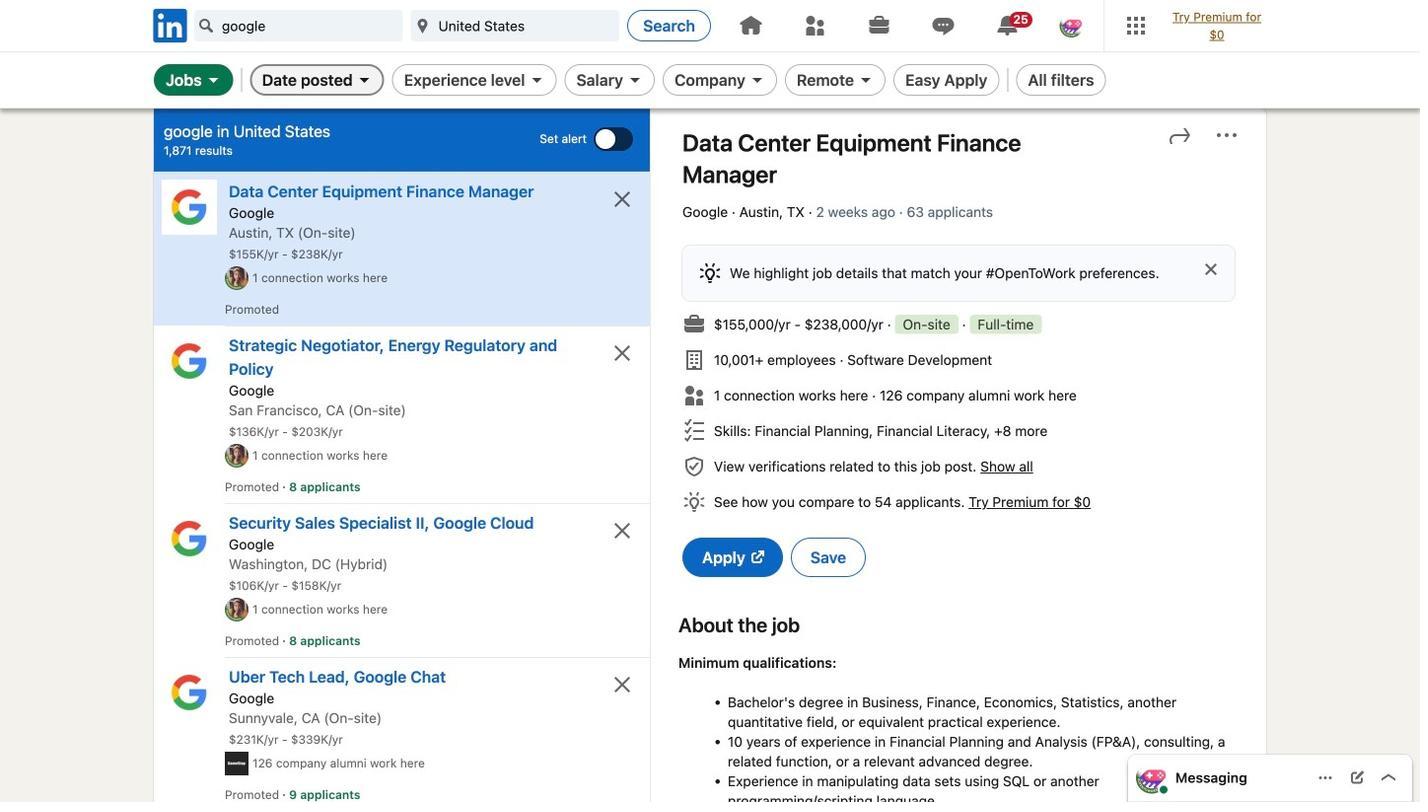 Task type: describe. For each thing, give the bounding box(es) containing it.
filter by: jobs image
[[206, 72, 222, 88]]

date posted filter. clicking this button displays all date posted filter options. image
[[357, 72, 373, 88]]

dismiss job image for first google logo from the bottom of the page
[[611, 673, 635, 697]]

4 google logo image from the top
[[162, 665, 217, 720]]

ruby anderson image
[[1060, 14, 1084, 37]]

custom image
[[198, 18, 214, 34]]

Search by title, skill, or company text field
[[194, 10, 403, 41]]

1 google logo image from the top
[[162, 180, 217, 235]]

salary filter. clicking this button displays all salary filter options. image
[[628, 72, 643, 88]]

City, state, or zip code text field
[[411, 10, 620, 41]]

share image
[[1168, 123, 1192, 147]]

linkedin image
[[150, 5, 190, 46]]

3 google logo image from the top
[[162, 511, 217, 566]]

dismiss job image for third google logo from the bottom
[[611, 341, 635, 365]]

experience level filter. clicking this button displays all experience level filter options. image
[[529, 72, 545, 88]]

Easy Apply filter. button
[[894, 64, 1000, 96]]



Task type: vqa. For each thing, say whether or not it's contained in the screenshot.
Dismiss job image associated with 3rd GOOGLE LOGO from the bottom of the page
yes



Task type: locate. For each thing, give the bounding box(es) containing it.
0 vertical spatial dismiss job image
[[611, 341, 635, 365]]

2 dismiss job image from the top
[[611, 673, 635, 697]]

1 vertical spatial dismiss job image
[[611, 673, 635, 697]]

google logo image
[[162, 180, 217, 235], [162, 334, 217, 389], [162, 511, 217, 566], [162, 665, 217, 720]]

1 vertical spatial dismiss job image
[[611, 519, 635, 543]]

ruby anderson image
[[1137, 762, 1168, 794]]

dismiss job image
[[611, 187, 635, 211], [611, 519, 635, 543]]

2 google logo image from the top
[[162, 334, 217, 389]]

1 dismiss job image from the top
[[611, 187, 635, 211]]

0 vertical spatial dismiss job image
[[611, 187, 635, 211]]

linkedin image
[[150, 5, 190, 46]]

2 dismiss job image from the top
[[611, 519, 635, 543]]

company filter. clicking this button displays all company filter options. image
[[750, 72, 766, 88]]

1 dismiss job image from the top
[[611, 341, 635, 365]]

remote filter. clicking this button displays all remote filter options. image
[[859, 72, 874, 88]]

dismiss job image
[[611, 341, 635, 365], [611, 673, 635, 697]]



